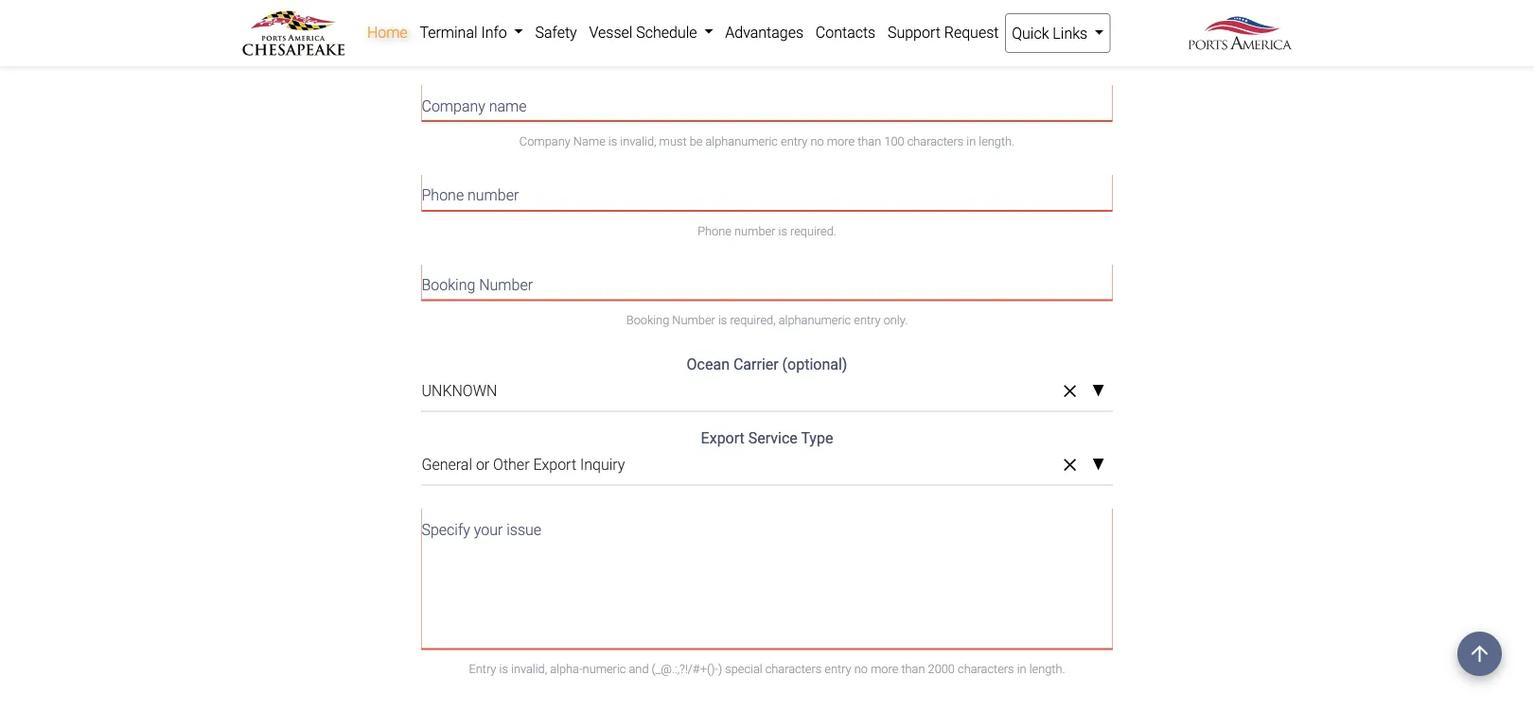 Task type: describe. For each thing, give the bounding box(es) containing it.
0 horizontal spatial export
[[533, 456, 576, 474]]

carrier
[[733, 356, 779, 374]]

0 horizontal spatial in
[[940, 45, 949, 59]]

full name
[[422, 7, 486, 25]]

name is invalid, must be alphanumeric entry no more than 100 characters in length.
[[546, 45, 988, 59]]

2 horizontal spatial than
[[901, 662, 925, 677]]

support
[[888, 23, 941, 41]]

)
[[718, 662, 722, 677]]

general or other export inquiry
[[422, 456, 625, 474]]

terminal info link
[[414, 13, 529, 51]]

alphanumeric inside company name company name is invalid, must be alphanumeric entry no more than 100 characters in length.
[[705, 134, 778, 148]]

vessel schedule
[[589, 23, 701, 41]]

ocean
[[687, 356, 730, 374]]

issue
[[507, 521, 541, 539]]

support request
[[888, 23, 999, 41]]

number for booking number
[[479, 276, 533, 294]]

or
[[476, 456, 489, 474]]

✕ for general or other export inquiry
[[1063, 456, 1076, 475]]

booking number
[[422, 276, 533, 294]]

ocean carrier (optional)
[[687, 356, 847, 374]]

invalid, for specify your issue
[[511, 662, 547, 677]]

go to top image
[[1457, 632, 1502, 677]]

phone number
[[422, 187, 519, 204]]

number for booking number is required, alphanumeric entry only.
[[672, 313, 715, 327]]

is inside company name company name is invalid, must be alphanumeric entry no more than 100 characters in length.
[[608, 134, 617, 148]]

than inside company name company name is invalid, must be alphanumeric entry no more than 100 characters in length.
[[858, 134, 881, 148]]

numeric
[[583, 662, 626, 677]]

advantages
[[725, 23, 804, 41]]

0 vertical spatial alphanumeric
[[678, 45, 751, 59]]

required,
[[730, 313, 776, 327]]

Booking Number text field
[[422, 264, 1112, 300]]

entry left only.
[[854, 313, 881, 327]]

required.
[[790, 224, 836, 238]]

home
[[367, 23, 408, 41]]

length. inside company name company name is invalid, must be alphanumeric entry no more than 100 characters in length.
[[979, 134, 1015, 148]]

must inside company name company name is invalid, must be alphanumeric entry no more than 100 characters in length.
[[659, 134, 687, 148]]

special
[[725, 662, 762, 677]]

entry down advantages
[[754, 45, 781, 59]]

Phone number text field
[[422, 174, 1112, 211]]

only.
[[884, 313, 908, 327]]

name for full
[[449, 7, 486, 25]]

booking for booking number is required, alphanumeric entry only.
[[626, 313, 669, 327]]

terminal info
[[420, 23, 511, 41]]

0 vertical spatial be
[[663, 45, 676, 59]]

home link
[[361, 13, 414, 51]]

contacts link
[[810, 13, 882, 51]]

full
[[422, 7, 445, 25]]

links
[[1053, 24, 1087, 42]]

▼ for general or other export inquiry
[[1092, 457, 1105, 473]]

quick
[[1012, 24, 1049, 42]]

specify
[[422, 521, 470, 539]]

service
[[748, 430, 798, 447]]

name inside company name company name is invalid, must be alphanumeric entry no more than 100 characters in length.
[[573, 134, 605, 148]]

terminal
[[420, 23, 477, 41]]



Task type: vqa. For each thing, say whether or not it's contained in the screenshot.


Task type: locate. For each thing, give the bounding box(es) containing it.
be down company name text box
[[690, 134, 703, 148]]

0 horizontal spatial name
[[449, 7, 486, 25]]

2 vertical spatial no
[[854, 662, 868, 677]]

1 horizontal spatial number
[[734, 224, 775, 238]]

0 vertical spatial name
[[546, 45, 578, 59]]

advantages link
[[719, 13, 810, 51]]

1 horizontal spatial export
[[701, 430, 745, 447]]

your
[[474, 521, 503, 539]]

inquiry
[[580, 456, 625, 474]]

number for phone number
[[468, 187, 519, 204]]

1 horizontal spatial in
[[967, 134, 976, 148]]

name inside company name company name is invalid, must be alphanumeric entry no more than 100 characters in length.
[[489, 97, 527, 115]]

invalid, for full name
[[593, 45, 629, 59]]

entry down company name text box
[[781, 134, 808, 148]]

company name company name is invalid, must be alphanumeric entry no more than 100 characters in length.
[[422, 97, 1015, 148]]

1 vertical spatial in
[[967, 134, 976, 148]]

no down company name text box
[[810, 134, 824, 148]]

0 horizontal spatial no
[[784, 45, 797, 59]]

0 horizontal spatial phone
[[422, 187, 464, 204]]

characters inside company name company name is invalid, must be alphanumeric entry no more than 100 characters in length.
[[907, 134, 964, 148]]

no
[[784, 45, 797, 59], [810, 134, 824, 148], [854, 662, 868, 677]]

number down the phone number text box
[[734, 224, 775, 238]]

is
[[581, 45, 590, 59], [608, 134, 617, 148], [778, 224, 787, 238], [718, 313, 727, 327], [499, 662, 508, 677]]

in inside company name company name is invalid, must be alphanumeric entry no more than 100 characters in length.
[[967, 134, 976, 148]]

1 vertical spatial length.
[[979, 134, 1015, 148]]

contacts
[[816, 23, 876, 41]]

0 horizontal spatial number
[[479, 276, 533, 294]]

0 vertical spatial ✕
[[1063, 382, 1076, 402]]

booking number is required, alphanumeric entry only.
[[626, 313, 908, 327]]

name
[[449, 7, 486, 25], [489, 97, 527, 115]]

number
[[479, 276, 533, 294], [672, 313, 715, 327]]

type
[[801, 430, 833, 447]]

entry inside company name company name is invalid, must be alphanumeric entry no more than 100 characters in length.
[[781, 134, 808, 148]]

1 horizontal spatial be
[[690, 134, 703, 148]]

1 vertical spatial booking
[[626, 313, 669, 327]]

0 vertical spatial phone
[[422, 187, 464, 204]]

alphanumeric
[[678, 45, 751, 59], [705, 134, 778, 148], [779, 313, 851, 327]]

invalid,
[[593, 45, 629, 59], [620, 134, 656, 148], [511, 662, 547, 677]]

1 horizontal spatial 100
[[884, 134, 904, 148]]

1 vertical spatial phone
[[698, 224, 731, 238]]

invalid, inside company name company name is invalid, must be alphanumeric entry no more than 100 characters in length.
[[620, 134, 656, 148]]

1 vertical spatial no
[[810, 134, 824, 148]]

1 horizontal spatial booking
[[626, 313, 669, 327]]

2 vertical spatial in
[[1017, 662, 1026, 677]]

specify your issue
[[422, 521, 541, 539]]

be down schedule
[[663, 45, 676, 59]]

1 vertical spatial name
[[489, 97, 527, 115]]

0 vertical spatial more
[[800, 45, 828, 59]]

1 ✕ from the top
[[1063, 382, 1076, 402]]

number for phone number is required.
[[734, 224, 775, 238]]

1 horizontal spatial name
[[489, 97, 527, 115]]

2 vertical spatial than
[[901, 662, 925, 677]]

other
[[493, 456, 529, 474]]

0 vertical spatial must
[[632, 45, 660, 59]]

Specify your issue text field
[[422, 509, 1112, 650]]

2 vertical spatial length.
[[1029, 662, 1065, 677]]

1 vertical spatial export
[[533, 456, 576, 474]]

(_@.:,?!/#+()-
[[652, 662, 718, 677]]

number up the booking number
[[468, 187, 519, 204]]

1 vertical spatial number
[[672, 313, 715, 327]]

info
[[481, 23, 507, 41]]

name for company
[[489, 97, 527, 115]]

0 vertical spatial ▼
[[1092, 384, 1105, 399]]

vessel schedule link
[[583, 13, 719, 51]]

Company name text field
[[422, 85, 1112, 121]]

0 vertical spatial number
[[468, 187, 519, 204]]

1 horizontal spatial number
[[672, 313, 715, 327]]

more down contacts
[[800, 45, 828, 59]]

export service type
[[701, 430, 833, 447]]

2 horizontal spatial no
[[854, 662, 868, 677]]

entry
[[754, 45, 781, 59], [781, 134, 808, 148], [854, 313, 881, 327], [825, 662, 851, 677]]

2 vertical spatial invalid,
[[511, 662, 547, 677]]

2 ✕ from the top
[[1063, 456, 1076, 475]]

(optional)
[[782, 356, 847, 374]]

0 vertical spatial 100
[[857, 45, 877, 59]]

alphanumeric down schedule
[[678, 45, 751, 59]]

more down company name text box
[[827, 134, 855, 148]]

and
[[629, 662, 649, 677]]

phone for phone number is required.
[[698, 224, 731, 238]]

0 horizontal spatial booking
[[422, 276, 475, 294]]

100
[[857, 45, 877, 59], [884, 134, 904, 148]]

1 vertical spatial ▼
[[1092, 457, 1105, 473]]

entry right special
[[825, 662, 851, 677]]

▼ for unknown
[[1092, 384, 1105, 399]]

1 vertical spatial than
[[858, 134, 881, 148]]

length.
[[952, 45, 988, 59], [979, 134, 1015, 148], [1029, 662, 1065, 677]]

2 horizontal spatial in
[[1017, 662, 1026, 677]]

✕
[[1063, 382, 1076, 402], [1063, 456, 1076, 475]]

quick links
[[1012, 24, 1091, 42]]

unknown
[[422, 382, 497, 400]]

100 inside company name company name is invalid, must be alphanumeric entry no more than 100 characters in length.
[[884, 134, 904, 148]]

0 vertical spatial than
[[831, 45, 854, 59]]

1 vertical spatial 100
[[884, 134, 904, 148]]

0 vertical spatial export
[[701, 430, 745, 447]]

no down advantages
[[784, 45, 797, 59]]

no inside company name company name is invalid, must be alphanumeric entry no more than 100 characters in length.
[[810, 134, 824, 148]]

✕ for unknown
[[1063, 382, 1076, 402]]

safety
[[535, 23, 577, 41]]

more
[[800, 45, 828, 59], [827, 134, 855, 148], [871, 662, 898, 677]]

▼
[[1092, 384, 1105, 399], [1092, 457, 1105, 473]]

characters
[[880, 45, 937, 59], [907, 134, 964, 148], [765, 662, 822, 677], [958, 662, 1014, 677]]

1 horizontal spatial phone
[[698, 224, 731, 238]]

1 vertical spatial name
[[573, 134, 605, 148]]

0 vertical spatial company
[[422, 97, 485, 115]]

phone number is required.
[[698, 224, 836, 238]]

0 vertical spatial no
[[784, 45, 797, 59]]

export
[[701, 430, 745, 447], [533, 456, 576, 474]]

quick links link
[[1005, 13, 1111, 53]]

booking
[[422, 276, 475, 294], [626, 313, 669, 327]]

export right other
[[533, 456, 576, 474]]

1 vertical spatial alphanumeric
[[705, 134, 778, 148]]

no left 2000
[[854, 662, 868, 677]]

1 horizontal spatial no
[[810, 134, 824, 148]]

alphanumeric up "(optional)"
[[779, 313, 851, 327]]

1 vertical spatial number
[[734, 224, 775, 238]]

0 horizontal spatial number
[[468, 187, 519, 204]]

export left service
[[701, 430, 745, 447]]

1 vertical spatial must
[[659, 134, 687, 148]]

in
[[940, 45, 949, 59], [967, 134, 976, 148], [1017, 662, 1026, 677]]

0 vertical spatial booking
[[422, 276, 475, 294]]

company
[[422, 97, 485, 115], [519, 134, 570, 148]]

0 vertical spatial in
[[940, 45, 949, 59]]

1 vertical spatial ✕
[[1063, 456, 1076, 475]]

more left 2000
[[871, 662, 898, 677]]

1 horizontal spatial than
[[858, 134, 881, 148]]

entry
[[469, 662, 496, 677]]

Full name text field
[[422, 0, 1112, 32]]

1 vertical spatial more
[[827, 134, 855, 148]]

be inside company name company name is invalid, must be alphanumeric entry no more than 100 characters in length.
[[690, 134, 703, 148]]

1 ▼ from the top
[[1092, 384, 1105, 399]]

entry is invalid, alpha-numeric and (_@.:,?!/#+()-) special characters entry no more than 2000 characters in length.
[[469, 662, 1065, 677]]

schedule
[[636, 23, 697, 41]]

name
[[546, 45, 578, 59], [573, 134, 605, 148]]

0 vertical spatial number
[[479, 276, 533, 294]]

booking for booking number
[[422, 276, 475, 294]]

phone for phone number
[[422, 187, 464, 204]]

number
[[468, 187, 519, 204], [734, 224, 775, 238]]

general
[[422, 456, 472, 474]]

1 vertical spatial company
[[519, 134, 570, 148]]

must
[[632, 45, 660, 59], [659, 134, 687, 148]]

vessel
[[589, 23, 632, 41]]

1 vertical spatial be
[[690, 134, 703, 148]]

0 horizontal spatial 100
[[857, 45, 877, 59]]

0 horizontal spatial than
[[831, 45, 854, 59]]

0 vertical spatial name
[[449, 7, 486, 25]]

2 vertical spatial alphanumeric
[[779, 313, 851, 327]]

support request link
[[882, 13, 1005, 51]]

2000
[[928, 662, 955, 677]]

more inside company name company name is invalid, must be alphanumeric entry no more than 100 characters in length.
[[827, 134, 855, 148]]

2 vertical spatial more
[[871, 662, 898, 677]]

be
[[663, 45, 676, 59], [690, 134, 703, 148]]

safety link
[[529, 13, 583, 51]]

0 horizontal spatial company
[[422, 97, 485, 115]]

than
[[831, 45, 854, 59], [858, 134, 881, 148], [901, 662, 925, 677]]

0 vertical spatial invalid,
[[593, 45, 629, 59]]

0 vertical spatial length.
[[952, 45, 988, 59]]

request
[[944, 23, 999, 41]]

alpha-
[[550, 662, 583, 677]]

2 ▼ from the top
[[1092, 457, 1105, 473]]

alphanumeric down company name text box
[[705, 134, 778, 148]]

1 horizontal spatial company
[[519, 134, 570, 148]]

0 horizontal spatial be
[[663, 45, 676, 59]]

phone
[[422, 187, 464, 204], [698, 224, 731, 238]]

1 vertical spatial invalid,
[[620, 134, 656, 148]]



